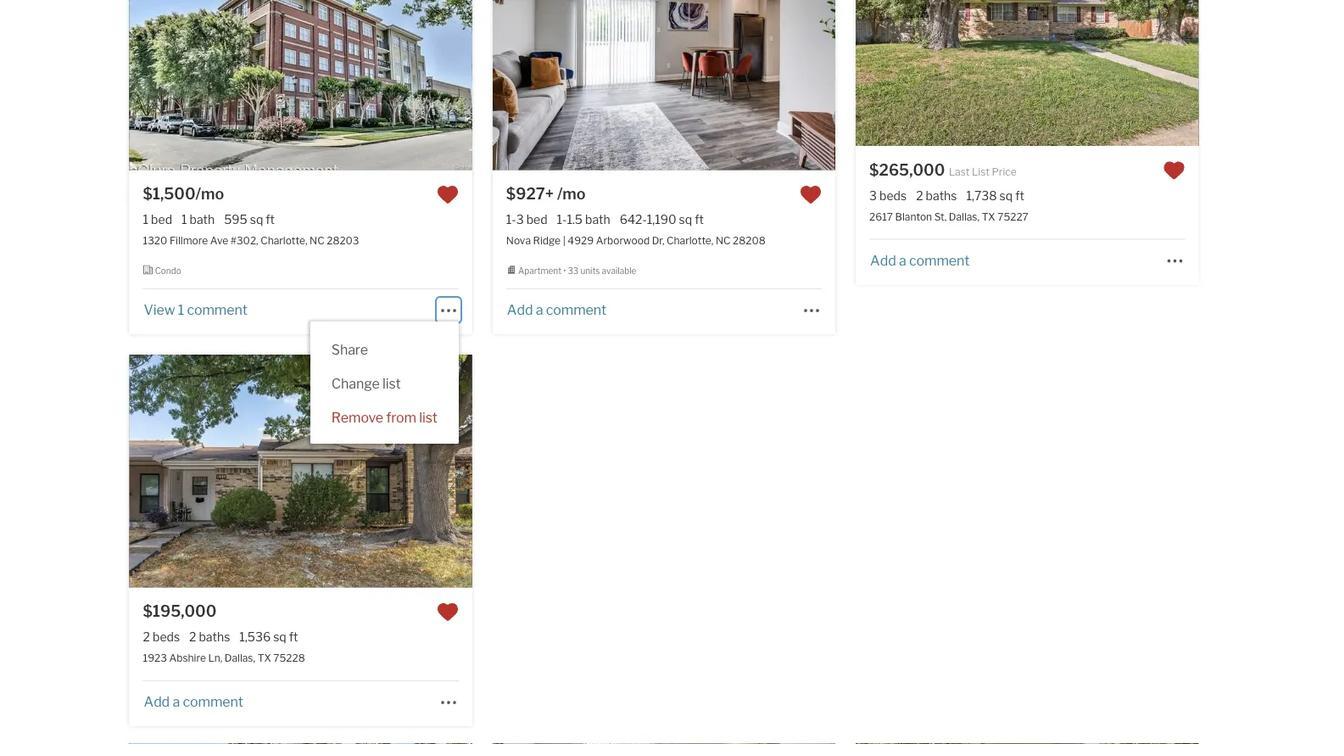 Task type: describe. For each thing, give the bounding box(es) containing it.
1 photo of 1320 fillmore ave #302, charlotte, nc 28203 image from the left
[[129, 0, 472, 170]]

0 vertical spatial 3
[[870, 189, 877, 203]]

0 horizontal spatial 2
[[143, 630, 150, 644]]

1 bed
[[143, 213, 172, 227]]

642-
[[620, 213, 647, 227]]

1 nc from the left
[[310, 234, 325, 247]]

2 photo of 4929 arborwood dr, charlotte, nc 28208 image from the left
[[836, 0, 1179, 170]]

$927+
[[506, 185, 554, 203]]

abshire
[[169, 652, 206, 664]]

$927+ /mo
[[506, 185, 586, 203]]

available
[[602, 265, 637, 276]]

|
[[563, 234, 566, 247]]

$265,000
[[870, 161, 945, 179]]

28203
[[327, 234, 359, 247]]

comment for bottom add a comment button
[[183, 693, 243, 710]]

remove from list
[[332, 409, 438, 425]]

$195,000
[[143, 602, 217, 621]]

dallas, for st,
[[949, 210, 980, 223]]

595
[[224, 213, 248, 227]]

2 beds
[[143, 630, 180, 644]]

1 bath from the left
[[190, 213, 215, 227]]

2 for 2 beds
[[189, 630, 196, 644]]

$1,500
[[143, 185, 196, 203]]

comment for add a comment button to the middle
[[546, 301, 607, 318]]

1 right view
[[178, 301, 184, 318]]

1,190
[[647, 213, 677, 227]]

0 vertical spatial add a comment button
[[870, 252, 971, 268]]

0 horizontal spatial a
[[173, 693, 180, 710]]

view
[[144, 301, 175, 318]]

1923
[[143, 652, 167, 664]]

list
[[972, 166, 990, 178]]

#302,
[[231, 234, 258, 247]]

price
[[992, 166, 1017, 178]]

ft right 1,190
[[695, 213, 704, 227]]

nova
[[506, 234, 531, 247]]

$1,500 /mo
[[143, 185, 224, 203]]

blanton
[[896, 210, 933, 223]]

change list button
[[310, 366, 422, 399]]

share
[[332, 341, 368, 357]]

1- for 1.5
[[557, 213, 567, 227]]

change list
[[332, 375, 401, 391]]

add for bottom add a comment button
[[144, 693, 170, 710]]

•
[[563, 265, 566, 276]]

favorite button checkbox for $927+
[[800, 184, 822, 206]]

2 baths for 3 beds
[[916, 189, 957, 203]]

1320 fillmore ave #302, charlotte, nc 28203
[[143, 234, 359, 247]]

2 for 3 beds
[[916, 189, 924, 203]]

1 bed from the left
[[151, 213, 172, 227]]

sq right 1,190
[[679, 213, 692, 227]]

view 1 comment button
[[143, 301, 248, 318]]

units
[[581, 265, 600, 276]]

2617 blanton st, dallas, tx 75227
[[870, 210, 1029, 223]]

baths for 1,738 sq ft
[[926, 189, 957, 203]]

fillmore
[[170, 234, 208, 247]]

1 photo of 2617 blanton st, dallas, tx 75227 image from the left
[[856, 0, 1199, 146]]

tx for 75228
[[258, 652, 271, 664]]

2617
[[870, 210, 893, 223]]

add for add a comment button to the middle
[[507, 301, 533, 318]]

beds for 3 beds
[[880, 189, 907, 203]]

apartment • 33 units available
[[518, 265, 637, 276]]

share button
[[310, 332, 389, 366]]

/mo for $1,500 /mo
[[196, 185, 224, 203]]

comment for top add a comment button
[[909, 252, 970, 268]]

1 horizontal spatial add a comment button
[[506, 301, 608, 318]]

1923 abshire ln, dallas, tx 75228
[[143, 652, 305, 664]]

favorite button checkbox
[[437, 601, 459, 623]]

1 vertical spatial 3
[[516, 213, 524, 227]]

2 charlotte, from the left
[[667, 234, 714, 247]]

dialog containing share
[[310, 321, 459, 444]]

arborwood
[[596, 234, 650, 247]]



Task type: locate. For each thing, give the bounding box(es) containing it.
1 vertical spatial 2 baths
[[189, 630, 230, 644]]

1 vertical spatial dallas,
[[225, 652, 255, 664]]

2 horizontal spatial add a comment button
[[870, 252, 971, 268]]

sq for 595 sq ft
[[250, 213, 263, 227]]

favorite button image for $927+ /mo
[[800, 184, 822, 206]]

change
[[332, 375, 380, 391]]

2 photo of 2617 blanton st, dallas, tx 75227 image from the left
[[1199, 0, 1329, 146]]

charlotte, right the '#302,'
[[261, 234, 308, 247]]

tx down 1,738 sq ft
[[982, 210, 996, 223]]

0 horizontal spatial favorite button checkbox
[[437, 184, 459, 206]]

tx for 75227
[[982, 210, 996, 223]]

0 horizontal spatial 3
[[516, 213, 524, 227]]

add a comment for add a comment button to the middle
[[507, 301, 607, 318]]

baths for 1,536 sq ft
[[199, 630, 230, 644]]

nova ridge | 4929 arborwood dr, charlotte, nc 28208
[[506, 234, 766, 247]]

2 photo of 1923 abshire ln, dallas, tx 75228 image from the left
[[472, 354, 815, 588]]

1,738
[[967, 189, 997, 203]]

2 photo of 1320 fillmore ave #302, charlotte, nc 28203 image from the left
[[472, 0, 815, 170]]

1 horizontal spatial list
[[419, 409, 438, 425]]

list up remove from list button
[[383, 375, 401, 391]]

0 horizontal spatial beds
[[153, 630, 180, 644]]

595 sq ft
[[224, 213, 275, 227]]

1 horizontal spatial bed
[[527, 213, 548, 227]]

2 baths up st,
[[916, 189, 957, 203]]

add down apartment
[[507, 301, 533, 318]]

0 vertical spatial dallas,
[[949, 210, 980, 223]]

ft for 595 sq ft
[[266, 213, 275, 227]]

beds for 2 beds
[[153, 630, 180, 644]]

ft up 75227
[[1016, 189, 1025, 203]]

1 vertical spatial list
[[419, 409, 438, 425]]

a down blanton
[[899, 252, 907, 268]]

beds up the "2617"
[[880, 189, 907, 203]]

1 horizontal spatial 2 baths
[[916, 189, 957, 203]]

3 up the "2617"
[[870, 189, 877, 203]]

nc left 28203
[[310, 234, 325, 247]]

view 1 comment
[[144, 301, 248, 318]]

/mo up 1 bath
[[196, 185, 224, 203]]

dallas,
[[949, 210, 980, 223], [225, 652, 255, 664]]

1 horizontal spatial add
[[507, 301, 533, 318]]

charlotte, right dr, at the top
[[667, 234, 714, 247]]

2 horizontal spatial a
[[899, 252, 907, 268]]

2 up blanton
[[916, 189, 924, 203]]

comment right view
[[187, 301, 248, 318]]

add a comment for bottom add a comment button
[[144, 693, 243, 710]]

2 up abshire
[[189, 630, 196, 644]]

1 vertical spatial a
[[536, 301, 543, 318]]

1- up nova
[[506, 213, 516, 227]]

favorite button checkbox
[[1164, 160, 1186, 182], [437, 184, 459, 206], [800, 184, 822, 206]]

4929
[[568, 234, 594, 247]]

baths up st,
[[926, 189, 957, 203]]

0 vertical spatial add a comment
[[871, 252, 970, 268]]

2 bed from the left
[[527, 213, 548, 227]]

1-1.5 bath
[[557, 213, 611, 227]]

1 vertical spatial tx
[[258, 652, 271, 664]]

bed
[[151, 213, 172, 227], [527, 213, 548, 227]]

add a comment button down abshire
[[143, 693, 244, 710]]

2 horizontal spatial add
[[871, 252, 896, 268]]

0 horizontal spatial baths
[[199, 630, 230, 644]]

1 horizontal spatial favorite button checkbox
[[800, 184, 822, 206]]

2 /mo from the left
[[557, 185, 586, 203]]

list
[[383, 375, 401, 391], [419, 409, 438, 425]]

2 nc from the left
[[716, 234, 731, 247]]

ln,
[[208, 652, 222, 664]]

3 up nova
[[516, 213, 524, 227]]

1- for 3
[[506, 213, 516, 227]]

1 up 1320 on the top of page
[[143, 213, 149, 227]]

1 horizontal spatial 3
[[870, 189, 877, 203]]

1 horizontal spatial a
[[536, 301, 543, 318]]

last
[[949, 166, 970, 178]]

sq
[[1000, 189, 1013, 203], [250, 213, 263, 227], [679, 213, 692, 227], [273, 630, 287, 644]]

2 baths up the ln,
[[189, 630, 230, 644]]

0 vertical spatial a
[[899, 252, 907, 268]]

sq up 75227
[[1000, 189, 1013, 203]]

1 horizontal spatial nc
[[716, 234, 731, 247]]

bath up fillmore
[[190, 213, 215, 227]]

1.5
[[567, 213, 583, 227]]

comment down st,
[[909, 252, 970, 268]]

1 vertical spatial add a comment button
[[506, 301, 608, 318]]

1 horizontal spatial 1-
[[557, 213, 567, 227]]

1 charlotte, from the left
[[261, 234, 308, 247]]

2 vertical spatial add a comment button
[[143, 693, 244, 710]]

last list price
[[949, 166, 1017, 178]]

favorite button checkbox for $265,000
[[1164, 160, 1186, 182]]

ft up 1320 fillmore ave #302, charlotte, nc 28203 at the top of page
[[266, 213, 275, 227]]

favorite button checkbox for $1,500
[[437, 184, 459, 206]]

3 beds
[[870, 189, 907, 203]]

bed up 1320 on the top of page
[[151, 213, 172, 227]]

28208
[[733, 234, 766, 247]]

0 horizontal spatial dallas,
[[225, 652, 255, 664]]

2 bath from the left
[[585, 213, 611, 227]]

bath
[[190, 213, 215, 227], [585, 213, 611, 227]]

2
[[916, 189, 924, 203], [143, 630, 150, 644], [189, 630, 196, 644]]

ridge
[[533, 234, 561, 247]]

1-
[[506, 213, 516, 227], [557, 213, 567, 227]]

remove from list button
[[310, 399, 459, 433]]

add for top add a comment button
[[871, 252, 896, 268]]

1 photo of 4929 arborwood dr, charlotte, nc 28208 image from the left
[[493, 0, 836, 170]]

add down the "2617"
[[871, 252, 896, 268]]

add a comment button down blanton
[[870, 252, 971, 268]]

beds
[[880, 189, 907, 203], [153, 630, 180, 644]]

nc left 28208
[[716, 234, 731, 247]]

1,536 sq ft
[[240, 630, 298, 644]]

add a comment
[[871, 252, 970, 268], [507, 301, 607, 318], [144, 693, 243, 710]]

1 for 1 bed
[[143, 213, 149, 227]]

/mo for $927+ /mo
[[557, 185, 586, 203]]

add a comment down •
[[507, 301, 607, 318]]

dallas, for ln,
[[225, 652, 255, 664]]

0 horizontal spatial 2 baths
[[189, 630, 230, 644]]

baths
[[926, 189, 957, 203], [199, 630, 230, 644]]

1 /mo from the left
[[196, 185, 224, 203]]

0 vertical spatial list
[[383, 375, 401, 391]]

1 vertical spatial add a comment
[[507, 301, 607, 318]]

bed up ridge
[[527, 213, 548, 227]]

remove
[[332, 409, 383, 425]]

beds up 1923
[[153, 630, 180, 644]]

a
[[899, 252, 907, 268], [536, 301, 543, 318], [173, 693, 180, 710]]

photo of 1320 fillmore ave #302, charlotte, nc 28203 image
[[129, 0, 472, 170], [472, 0, 815, 170]]

0 vertical spatial beds
[[880, 189, 907, 203]]

0 horizontal spatial bed
[[151, 213, 172, 227]]

1 vertical spatial beds
[[153, 630, 180, 644]]

/mo up the 1.5
[[557, 185, 586, 203]]

ft
[[1016, 189, 1025, 203], [266, 213, 275, 227], [695, 213, 704, 227], [289, 630, 298, 644]]

from
[[386, 409, 416, 425]]

1 photo of 1923 abshire ln, dallas, tx 75228 image from the left
[[129, 354, 472, 588]]

add a comment down blanton
[[871, 252, 970, 268]]

1-3 bed
[[506, 213, 548, 227]]

favorite button image for $1,500 /mo
[[437, 184, 459, 206]]

2 vertical spatial a
[[173, 693, 180, 710]]

0 horizontal spatial add a comment button
[[143, 693, 244, 710]]

comment for view 1 comment button on the top of page
[[187, 301, 248, 318]]

add
[[871, 252, 896, 268], [507, 301, 533, 318], [144, 693, 170, 710]]

1 horizontal spatial /mo
[[557, 185, 586, 203]]

1 horizontal spatial charlotte,
[[667, 234, 714, 247]]

st,
[[935, 210, 947, 223]]

75228
[[273, 652, 305, 664]]

33
[[568, 265, 579, 276]]

dallas, right st,
[[949, 210, 980, 223]]

photo of 1923 abshire ln, dallas, tx 75228 image
[[129, 354, 472, 588], [472, 354, 815, 588]]

1 1- from the left
[[506, 213, 516, 227]]

0 horizontal spatial tx
[[258, 652, 271, 664]]

a down abshire
[[173, 693, 180, 710]]

sq right 595
[[250, 213, 263, 227]]

1 horizontal spatial dallas,
[[949, 210, 980, 223]]

/mo
[[196, 185, 224, 203], [557, 185, 586, 203]]

2 horizontal spatial 2
[[916, 189, 924, 203]]

comment
[[909, 252, 970, 268], [187, 301, 248, 318], [546, 301, 607, 318], [183, 693, 243, 710]]

1 horizontal spatial add a comment
[[507, 301, 607, 318]]

75227
[[998, 210, 1029, 223]]

ft for 1,738 sq ft
[[1016, 189, 1025, 203]]

1
[[143, 213, 149, 227], [182, 213, 187, 227], [178, 301, 184, 318]]

0 horizontal spatial add a comment
[[144, 693, 243, 710]]

1 for 1 bath
[[182, 213, 187, 227]]

a down apartment
[[536, 301, 543, 318]]

642-1,190 sq ft
[[620, 213, 704, 227]]

tx
[[982, 210, 996, 223], [258, 652, 271, 664]]

nc
[[310, 234, 325, 247], [716, 234, 731, 247]]

comment down the ln,
[[183, 693, 243, 710]]

favorite button image
[[437, 184, 459, 206], [800, 184, 822, 206], [437, 601, 459, 623]]

photo of 2617 blanton st, dallas, tx 75227 image
[[856, 0, 1199, 146], [1199, 0, 1329, 146]]

2 vertical spatial add a comment
[[144, 693, 243, 710]]

charlotte,
[[261, 234, 308, 247], [667, 234, 714, 247]]

0 horizontal spatial list
[[383, 375, 401, 391]]

1 bath
[[182, 213, 215, 227]]

0 horizontal spatial 1-
[[506, 213, 516, 227]]

add a comment button down •
[[506, 301, 608, 318]]

ft for 1,536 sq ft
[[289, 630, 298, 644]]

add a comment down abshire
[[144, 693, 243, 710]]

2 vertical spatial add
[[144, 693, 170, 710]]

0 vertical spatial baths
[[926, 189, 957, 203]]

dialog
[[310, 321, 459, 444]]

1,536
[[240, 630, 271, 644]]

2 baths for 2 beds
[[189, 630, 230, 644]]

0 vertical spatial 2 baths
[[916, 189, 957, 203]]

3
[[870, 189, 877, 203], [516, 213, 524, 227]]

1 horizontal spatial 2
[[189, 630, 196, 644]]

2 horizontal spatial favorite button checkbox
[[1164, 160, 1186, 182]]

2 horizontal spatial add a comment
[[871, 252, 970, 268]]

1 vertical spatial baths
[[199, 630, 230, 644]]

baths up the ln,
[[199, 630, 230, 644]]

condo
[[155, 265, 181, 276]]

1- up | at the left top of page
[[557, 213, 567, 227]]

bath right the 1.5
[[585, 213, 611, 227]]

add a comment for top add a comment button
[[871, 252, 970, 268]]

comment down the apartment • 33 units available
[[546, 301, 607, 318]]

add a comment button
[[870, 252, 971, 268], [506, 301, 608, 318], [143, 693, 244, 710]]

2 baths
[[916, 189, 957, 203], [189, 630, 230, 644]]

1 vertical spatial add
[[507, 301, 533, 318]]

1 horizontal spatial bath
[[585, 213, 611, 227]]

2 up 1923
[[143, 630, 150, 644]]

1,738 sq ft
[[967, 189, 1025, 203]]

list right from
[[419, 409, 438, 425]]

0 horizontal spatial nc
[[310, 234, 325, 247]]

dallas, right the ln,
[[225, 652, 255, 664]]

1 up fillmore
[[182, 213, 187, 227]]

0 horizontal spatial add
[[144, 693, 170, 710]]

0 horizontal spatial bath
[[190, 213, 215, 227]]

apartment
[[518, 265, 562, 276]]

sq for 1,738 sq ft
[[1000, 189, 1013, 203]]

0 vertical spatial add
[[871, 252, 896, 268]]

0 vertical spatial tx
[[982, 210, 996, 223]]

0 horizontal spatial charlotte,
[[261, 234, 308, 247]]

ft up 75228
[[289, 630, 298, 644]]

1 horizontal spatial tx
[[982, 210, 996, 223]]

sq up 75228
[[273, 630, 287, 644]]

dr,
[[652, 234, 665, 247]]

tx down 1,536 sq ft
[[258, 652, 271, 664]]

ave
[[210, 234, 228, 247]]

sq for 1,536 sq ft
[[273, 630, 287, 644]]

favorite button image
[[1164, 160, 1186, 182]]

add down 1923
[[144, 693, 170, 710]]

2 1- from the left
[[557, 213, 567, 227]]

0 horizontal spatial /mo
[[196, 185, 224, 203]]

photo of 4929 arborwood dr, charlotte, nc 28208 image
[[493, 0, 836, 170], [836, 0, 1179, 170]]

1320
[[143, 234, 167, 247]]

1 horizontal spatial beds
[[880, 189, 907, 203]]

1 horizontal spatial baths
[[926, 189, 957, 203]]



Task type: vqa. For each thing, say whether or not it's contained in the screenshot.
668K at the bottom left of page
no



